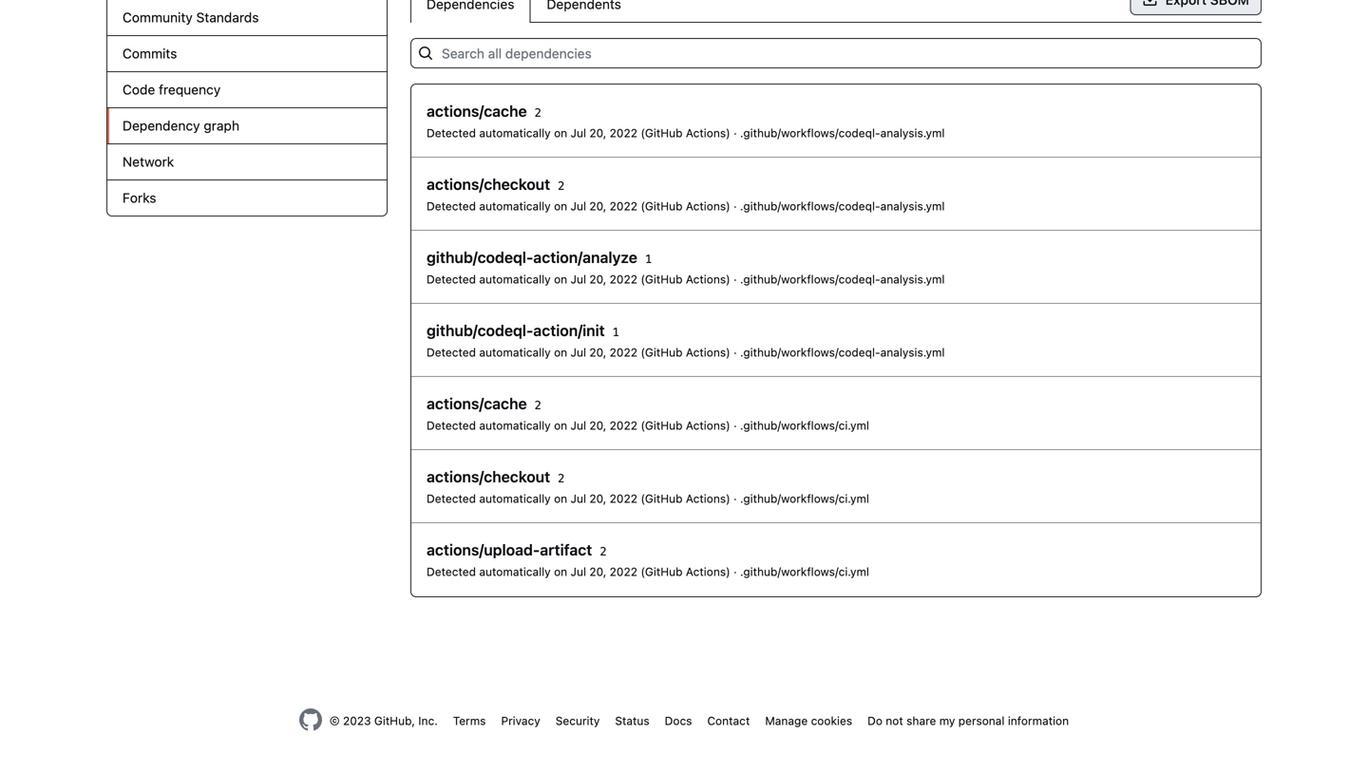 Task type: describe. For each thing, give the bounding box(es) containing it.
actions/checkout for actions/checkout 2 detected automatically on jul 20, 2022 (github actions)   · .github/workflows/codeql-analysis.yml
[[427, 175, 550, 193]]

2022 inside github/codeql-action/init 1 detected automatically on jul 20, 2022 (github actions)   · .github/workflows/codeql-analysis.yml
[[610, 346, 638, 359]]

actions/cache link for actions/cache 2 detected automatically on jul 20, 2022 (github actions)   · .github/workflows/codeql-analysis.yml
[[427, 100, 527, 123]]

actions/upload-
[[427, 541, 540, 559]]

.github/workflows/ci.yml for actions/cache
[[740, 419, 869, 432]]

github/codeql-action/analyze link
[[427, 246, 638, 269]]

jul inside actions/upload-artifact 2 detected automatically on jul 20, 2022 (github actions)   · .github/workflows/ci.yml
[[571, 565, 586, 579]]

forks
[[123, 190, 156, 206]]

personal
[[959, 715, 1005, 728]]

community standards link
[[107, 0, 387, 36]]

graph
[[204, 118, 239, 134]]

detected inside actions/checkout 2 detected automatically on jul 20, 2022 (github actions)   · .github/workflows/codeql-analysis.yml
[[427, 200, 476, 213]]

2022 inside actions/cache 2 detected automatically on jul 20, 2022 (github actions)   · .github/workflows/codeql-analysis.yml
[[610, 126, 638, 140]]

terms
[[453, 715, 486, 728]]

network link
[[107, 144, 387, 181]]

github/codeql-action/init link
[[427, 319, 605, 342]]

action/init
[[533, 322, 605, 340]]

.github/workflows/codeql-analysis.yml link for actions/checkout
[[740, 200, 945, 213]]

2022 inside actions/cache 2 detected automatically on jul 20, 2022 (github actions)   · .github/workflows/ci.yml
[[610, 419, 638, 432]]

commits link
[[107, 36, 387, 72]]

actions) inside actions/cache 2 detected automatically on jul 20, 2022 (github actions)   · .github/workflows/codeql-analysis.yml
[[686, 126, 731, 140]]

.github/workflows/codeql-analysis.yml link for github/codeql-action/init
[[740, 346, 945, 359]]

on inside actions/upload-artifact 2 detected automatically on jul 20, 2022 (github actions)   · .github/workflows/ci.yml
[[554, 565, 567, 579]]

docs
[[665, 715, 692, 728]]

actions) inside actions/checkout 2 detected automatically on jul 20, 2022 (github actions)   · .github/workflows/codeql-analysis.yml
[[686, 200, 731, 213]]

actions) inside actions/checkout 2 detected automatically on jul 20, 2022 (github actions)   · .github/workflows/ci.yml
[[686, 492, 731, 506]]

analysis.yml inside actions/checkout 2 detected automatically on jul 20, 2022 (github actions)   · .github/workflows/codeql-analysis.yml
[[881, 200, 945, 213]]

jul inside github/codeql-action/init 1 detected automatically on jul 20, 2022 (github actions)   · .github/workflows/codeql-analysis.yml
[[571, 346, 586, 359]]

.github/workflows/codeql- inside actions/checkout 2 detected automatically on jul 20, 2022 (github actions)   · .github/workflows/codeql-analysis.yml
[[740, 200, 881, 213]]

actions/checkout link for actions/checkout 2 detected automatically on jul 20, 2022 (github actions)   · .github/workflows/codeql-analysis.yml
[[427, 173, 550, 196]]

jul inside actions/cache 2 detected automatically on jul 20, 2022 (github actions)   · .github/workflows/codeql-analysis.yml
[[571, 126, 586, 140]]

cookies
[[811, 715, 853, 728]]

on inside actions/checkout 2 detected automatically on jul 20, 2022 (github actions)   · .github/workflows/codeql-analysis.yml
[[554, 200, 567, 213]]

jul inside actions/cache 2 detected automatically on jul 20, 2022 (github actions)   · .github/workflows/ci.yml
[[571, 419, 586, 432]]

· inside github/codeql-action/init 1 detected automatically on jul 20, 2022 (github actions)   · .github/workflows/codeql-analysis.yml
[[734, 346, 737, 359]]

(github inside actions/checkout 2 detected automatically on jul 20, 2022 (github actions)   · .github/workflows/codeql-analysis.yml
[[641, 200, 683, 213]]

actions/upload-artifact 2 detected automatically on jul 20, 2022 (github actions)   · .github/workflows/ci.yml
[[427, 541, 869, 579]]

jul inside actions/checkout 2 detected automatically on jul 20, 2022 (github actions)   · .github/workflows/ci.yml
[[571, 492, 586, 506]]

terms link
[[453, 715, 486, 728]]

github/codeql-action/analyze 1 detected automatically on jul 20, 2022 (github actions)   · .github/workflows/codeql-analysis.yml
[[427, 249, 945, 286]]

status link
[[615, 715, 650, 728]]

2 for actions/checkout 2 detected automatically on jul 20, 2022 (github actions)   · .github/workflows/codeql-analysis.yml
[[558, 180, 565, 193]]

· inside actions/checkout 2 detected automatically on jul 20, 2022 (github actions)   · .github/workflows/ci.yml
[[734, 492, 737, 506]]

actions/checkout 2 detected automatically on jul 20, 2022 (github actions)   · .github/workflows/codeql-analysis.yml
[[427, 175, 945, 213]]

2 inside actions/upload-artifact 2 detected automatically on jul 20, 2022 (github actions)   · .github/workflows/ci.yml
[[600, 545, 607, 559]]

search image
[[418, 46, 433, 61]]

20, inside github/codeql-action/analyze 1 detected automatically on jul 20, 2022 (github actions)   · .github/workflows/codeql-analysis.yml
[[590, 273, 607, 286]]

share
[[907, 715, 936, 728]]

commits
[[123, 46, 177, 61]]

actions) inside github/codeql-action/analyze 1 detected automatically on jul 20, 2022 (github actions)   · .github/workflows/codeql-analysis.yml
[[686, 273, 731, 286]]

2022 inside actions/checkout 2 detected automatically on jul 20, 2022 (github actions)   · .github/workflows/codeql-analysis.yml
[[610, 200, 638, 213]]

.github/workflows/ci.yml link for actions/upload-artifact
[[740, 565, 869, 579]]

2022 inside actions/checkout 2 detected automatically on jul 20, 2022 (github actions)   · .github/workflows/ci.yml
[[610, 492, 638, 506]]

github/codeql- for github/codeql-action/init
[[427, 322, 533, 340]]

2022 inside github/codeql-action/analyze 1 detected automatically on jul 20, 2022 (github actions)   · .github/workflows/codeql-analysis.yml
[[610, 273, 638, 286]]

analysis.yml inside github/codeql-action/init 1 detected automatically on jul 20, 2022 (github actions)   · .github/workflows/codeql-analysis.yml
[[881, 346, 945, 359]]

network
[[123, 154, 174, 170]]

docs link
[[665, 715, 692, 728]]

· inside actions/checkout 2 detected automatically on jul 20, 2022 (github actions)   · .github/workflows/codeql-analysis.yml
[[734, 200, 737, 213]]

inc.
[[418, 715, 438, 728]]

not
[[886, 715, 904, 728]]

detected inside actions/upload-artifact 2 detected automatically on jul 20, 2022 (github actions)   · .github/workflows/ci.yml
[[427, 565, 476, 579]]

.github/workflows/ci.yml link for actions/cache
[[740, 419, 869, 432]]

do not share my personal information button
[[868, 713, 1069, 730]]

community
[[123, 10, 193, 25]]

security
[[556, 715, 600, 728]]

analysis.yml inside github/codeql-action/analyze 1 detected automatically on jul 20, 2022 (github actions)   · .github/workflows/codeql-analysis.yml
[[881, 273, 945, 286]]

(github inside actions/cache 2 detected automatically on jul 20, 2022 (github actions)   · .github/workflows/codeql-analysis.yml
[[641, 126, 683, 140]]

actions/cache 2 detected automatically on jul 20, 2022 (github actions)   · .github/workflows/ci.yml
[[427, 395, 869, 432]]

(github inside actions/cache 2 detected automatically on jul 20, 2022 (github actions)   · .github/workflows/ci.yml
[[641, 419, 683, 432]]

.github/workflows/ci.yml inside actions/upload-artifact 2 detected automatically on jul 20, 2022 (github actions)   · .github/workflows/ci.yml
[[740, 565, 869, 579]]

2 for actions/checkout 2 detected automatically on jul 20, 2022 (github actions)   · .github/workflows/ci.yml
[[558, 472, 565, 486]]

20, inside actions/cache 2 detected automatically on jul 20, 2022 (github actions)   · .github/workflows/codeql-analysis.yml
[[590, 126, 607, 140]]

actions) inside github/codeql-action/init 1 detected automatically on jul 20, 2022 (github actions)   · .github/workflows/codeql-analysis.yml
[[686, 346, 731, 359]]

20, inside github/codeql-action/init 1 detected automatically on jul 20, 2022 (github actions)   · .github/workflows/codeql-analysis.yml
[[590, 346, 607, 359]]

insights element
[[106, 0, 388, 217]]

· inside github/codeql-action/analyze 1 detected automatically on jul 20, 2022 (github actions)   · .github/workflows/codeql-analysis.yml
[[734, 273, 737, 286]]

2023
[[343, 715, 371, 728]]

1 for action/analyze
[[645, 253, 652, 266]]

automatically inside actions/cache 2 detected automatically on jul 20, 2022 (github actions)   · .github/workflows/codeql-analysis.yml
[[479, 126, 551, 140]]

manage
[[765, 715, 808, 728]]

status
[[615, 715, 650, 728]]

actions/checkout 2 detected automatically on jul 20, 2022 (github actions)   · .github/workflows/ci.yml
[[427, 468, 869, 506]]

20, inside actions/checkout 2 detected automatically on jul 20, 2022 (github actions)   · .github/workflows/ci.yml
[[590, 492, 607, 506]]

automatically inside github/codeql-action/init 1 detected automatically on jul 20, 2022 (github actions)   · .github/workflows/codeql-analysis.yml
[[479, 346, 551, 359]]

analysis.yml inside actions/cache 2 detected automatically on jul 20, 2022 (github actions)   · .github/workflows/codeql-analysis.yml
[[881, 126, 945, 140]]

standards
[[196, 10, 259, 25]]

(github inside github/codeql-action/analyze 1 detected automatically on jul 20, 2022 (github actions)   · .github/workflows/codeql-analysis.yml
[[641, 273, 683, 286]]

.github/workflows/codeql-analysis.yml link for github/codeql-action/analyze
[[740, 273, 945, 286]]

jul inside github/codeql-action/analyze 1 detected automatically on jul 20, 2022 (github actions)   · .github/workflows/codeql-analysis.yml
[[571, 273, 586, 286]]

1 for action/init
[[613, 326, 620, 339]]

(github inside github/codeql-action/init 1 detected automatically on jul 20, 2022 (github actions)   · .github/workflows/codeql-analysis.yml
[[641, 346, 683, 359]]

20, inside actions/upload-artifact 2 detected automatically on jul 20, 2022 (github actions)   · .github/workflows/ci.yml
[[590, 565, 607, 579]]

2 for actions/cache 2 detected automatically on jul 20, 2022 (github actions)   · .github/workflows/ci.yml
[[535, 399, 542, 412]]



Task type: locate. For each thing, give the bounding box(es) containing it.
1 right "action/analyze"
[[645, 253, 652, 266]]

2 actions/cache from the top
[[427, 395, 527, 413]]

1 right action/init at top left
[[613, 326, 620, 339]]

0 vertical spatial actions/cache link
[[427, 100, 527, 123]]

community standards
[[123, 10, 259, 25]]

detected inside actions/cache 2 detected automatically on jul 20, 2022 (github actions)   · .github/workflows/codeql-analysis.yml
[[427, 126, 476, 140]]

3 20, from the top
[[590, 273, 607, 286]]

.github/workflows/codeql-
[[740, 126, 881, 140], [740, 200, 881, 213], [740, 273, 881, 286], [740, 346, 881, 359]]

· inside actions/cache 2 detected automatically on jul 20, 2022 (github actions)   · .github/workflows/ci.yml
[[734, 419, 737, 432]]

2 .github/workflows/codeql- from the top
[[740, 200, 881, 213]]

4 analysis.yml from the top
[[881, 346, 945, 359]]

5 · from the top
[[734, 419, 737, 432]]

4 · from the top
[[734, 346, 737, 359]]

automatically inside actions/cache 2 detected automatically on jul 20, 2022 (github actions)   · .github/workflows/ci.yml
[[479, 419, 551, 432]]

actions/cache
[[427, 102, 527, 120], [427, 395, 527, 413]]

6 2022 from the top
[[610, 492, 638, 506]]

1 actions/cache from the top
[[427, 102, 527, 120]]

(github up actions/checkout 2 detected automatically on jul 20, 2022 (github actions)   · .github/workflows/ci.yml at the bottom of the page
[[641, 419, 683, 432]]

actions/cache 2 detected automatically on jul 20, 2022 (github actions)   · .github/workflows/codeql-analysis.yml
[[427, 102, 945, 140]]

actions/checkout up github/codeql-action/analyze link
[[427, 175, 550, 193]]

5 actions) from the top
[[686, 419, 731, 432]]

0 vertical spatial actions/checkout link
[[427, 173, 550, 196]]

2022 up actions/cache 2 detected automatically on jul 20, 2022 (github actions)   · .github/workflows/ci.yml
[[610, 346, 638, 359]]

github/codeql-action/init 1 detected automatically on jul 20, 2022 (github actions)   · .github/workflows/codeql-analysis.yml
[[427, 322, 945, 359]]

privacy
[[501, 715, 540, 728]]

0 horizontal spatial 1
[[613, 326, 620, 339]]

3 analysis.yml from the top
[[881, 273, 945, 286]]

actions/cache link
[[427, 100, 527, 123], [427, 392, 527, 415]]

github/codeql- up github/codeql-action/init link
[[427, 249, 533, 267]]

(github
[[641, 126, 683, 140], [641, 200, 683, 213], [641, 273, 683, 286], [641, 346, 683, 359], [641, 419, 683, 432], [641, 492, 683, 506], [641, 565, 683, 579]]

manage cookies
[[765, 715, 853, 728]]

jul
[[571, 126, 586, 140], [571, 200, 586, 213], [571, 273, 586, 286], [571, 346, 586, 359], [571, 419, 586, 432], [571, 492, 586, 506], [571, 565, 586, 579]]

action/analyze
[[533, 249, 638, 267]]

.github/workflows/codeql- inside actions/cache 2 detected automatically on jul 20, 2022 (github actions)   · .github/workflows/codeql-analysis.yml
[[740, 126, 881, 140]]

do not share my personal information
[[868, 715, 1069, 728]]

dependency insights menu element
[[411, 0, 1262, 23]]

2 jul from the top
[[571, 200, 586, 213]]

homepage image
[[299, 709, 322, 732]]

detected inside github/codeql-action/init 1 detected automatically on jul 20, 2022 (github actions)   · .github/workflows/codeql-analysis.yml
[[427, 346, 476, 359]]

2022 up "action/analyze"
[[610, 200, 638, 213]]

1 vertical spatial 1
[[613, 326, 620, 339]]

4 on from the top
[[554, 346, 567, 359]]

dependency
[[123, 118, 200, 134]]

2 actions) from the top
[[686, 200, 731, 213]]

actions)
[[686, 126, 731, 140], [686, 200, 731, 213], [686, 273, 731, 286], [686, 346, 731, 359], [686, 419, 731, 432], [686, 492, 731, 506], [686, 565, 731, 579]]

4 .github/workflows/codeql-analysis.yml link from the top
[[740, 346, 945, 359]]

actions/cache link down 'search' icon
[[427, 100, 527, 123]]

actions/checkout inside actions/checkout 2 detected automatically on jul 20, 2022 (github actions)   · .github/workflows/codeql-analysis.yml
[[427, 175, 550, 193]]

2022 down actions/checkout 2 detected automatically on jul 20, 2022 (github actions)   · .github/workflows/ci.yml at the bottom of the page
[[610, 565, 638, 579]]

(github up actions/checkout 2 detected automatically on jul 20, 2022 (github actions)   · .github/workflows/codeql-analysis.yml
[[641, 126, 683, 140]]

detected inside actions/checkout 2 detected automatically on jul 20, 2022 (github actions)   · .github/workflows/ci.yml
[[427, 492, 476, 506]]

github/codeql- down github/codeql-action/analyze link
[[427, 322, 533, 340]]

7 automatically from the top
[[479, 565, 551, 579]]

code
[[123, 82, 155, 97]]

1 .github/workflows/ci.yml from the top
[[740, 419, 869, 432]]

1 detected from the top
[[427, 126, 476, 140]]

github/codeql- inside github/codeql-action/init 1 detected automatically on jul 20, 2022 (github actions)   · .github/workflows/codeql-analysis.yml
[[427, 322, 533, 340]]

3 automatically from the top
[[479, 273, 551, 286]]

6 detected from the top
[[427, 492, 476, 506]]

actions/cache down 'search' icon
[[427, 102, 527, 120]]

2022 up actions/checkout 2 detected automatically on jul 20, 2022 (github actions)   · .github/workflows/ci.yml at the bottom of the page
[[610, 419, 638, 432]]

0 vertical spatial .github/workflows/ci.yml
[[740, 419, 869, 432]]

3 (github from the top
[[641, 273, 683, 286]]

2022 up actions/upload-artifact 2 detected automatically on jul 20, 2022 (github actions)   · .github/workflows/ci.yml
[[610, 492, 638, 506]]

1 on from the top
[[554, 126, 567, 140]]

2 inside actions/checkout 2 detected automatically on jul 20, 2022 (github actions)   · .github/workflows/codeql-analysis.yml
[[558, 180, 565, 193]]

1 jul from the top
[[571, 126, 586, 140]]

0 vertical spatial 1
[[645, 253, 652, 266]]

2 on from the top
[[554, 200, 567, 213]]

on inside actions/checkout 2 detected automatically on jul 20, 2022 (github actions)   · .github/workflows/ci.yml
[[554, 492, 567, 506]]

7 detected from the top
[[427, 565, 476, 579]]

detected
[[427, 126, 476, 140], [427, 200, 476, 213], [427, 273, 476, 286], [427, 346, 476, 359], [427, 419, 476, 432], [427, 492, 476, 506], [427, 565, 476, 579]]

automatically inside github/codeql-action/analyze 1 detected automatically on jul 20, 2022 (github actions)   · .github/workflows/codeql-analysis.yml
[[479, 273, 551, 286]]

.github/workflows/ci.yml
[[740, 419, 869, 432], [740, 492, 869, 506], [740, 565, 869, 579]]

on inside actions/cache 2 detected automatically on jul 20, 2022 (github actions)   · .github/workflows/codeql-analysis.yml
[[554, 126, 567, 140]]

.github/workflows/codeql- inside github/codeql-action/init 1 detected automatically on jul 20, 2022 (github actions)   · .github/workflows/codeql-analysis.yml
[[740, 346, 881, 359]]

5 2022 from the top
[[610, 419, 638, 432]]

·
[[734, 126, 737, 140], [734, 200, 737, 213], [734, 273, 737, 286], [734, 346, 737, 359], [734, 419, 737, 432], [734, 492, 737, 506], [734, 565, 737, 579]]

actions/cache inside actions/cache 2 detected automatically on jul 20, 2022 (github actions)   · .github/workflows/codeql-analysis.yml
[[427, 102, 527, 120]]

5 detected from the top
[[427, 419, 476, 432]]

2 .github/workflows/ci.yml link from the top
[[740, 492, 869, 506]]

my
[[940, 715, 955, 728]]

1 .github/workflows/codeql- from the top
[[740, 126, 881, 140]]

.github/workflows/ci.yml link for actions/checkout
[[740, 492, 869, 506]]

actions/checkout for actions/checkout 2 detected automatically on jul 20, 2022 (github actions)   · .github/workflows/ci.yml
[[427, 468, 550, 486]]

2022
[[610, 126, 638, 140], [610, 200, 638, 213], [610, 273, 638, 286], [610, 346, 638, 359], [610, 419, 638, 432], [610, 492, 638, 506], [610, 565, 638, 579]]

actions) inside actions/upload-artifact 2 detected automatically on jul 20, 2022 (github actions)   · .github/workflows/ci.yml
[[686, 565, 731, 579]]

on inside github/codeql-action/analyze 1 detected automatically on jul 20, 2022 (github actions)   · .github/workflows/codeql-analysis.yml
[[554, 273, 567, 286]]

actions/cache link for actions/cache 2 detected automatically on jul 20, 2022 (github actions)   · .github/workflows/ci.yml
[[427, 392, 527, 415]]

© 2023 github, inc.
[[330, 715, 438, 728]]

artifact
[[540, 541, 592, 559]]

security link
[[556, 715, 600, 728]]

3 .github/workflows/codeql-analysis.yml link from the top
[[740, 273, 945, 286]]

4 jul from the top
[[571, 346, 586, 359]]

4 detected from the top
[[427, 346, 476, 359]]

4 (github from the top
[[641, 346, 683, 359]]

1 vertical spatial actions/checkout
[[427, 468, 550, 486]]

4 automatically from the top
[[479, 346, 551, 359]]

contact
[[707, 715, 750, 728]]

7 jul from the top
[[571, 565, 586, 579]]

2 vertical spatial .github/workflows/ci.yml link
[[740, 565, 869, 579]]

2 automatically from the top
[[479, 200, 551, 213]]

4 20, from the top
[[590, 346, 607, 359]]

2 for actions/cache 2 detected automatically on jul 20, 2022 (github actions)   · .github/workflows/codeql-analysis.yml
[[535, 106, 542, 120]]

2 inside actions/cache 2 detected automatically on jul 20, 2022 (github actions)   · .github/workflows/codeql-analysis.yml
[[535, 106, 542, 120]]

20,
[[590, 126, 607, 140], [590, 200, 607, 213], [590, 273, 607, 286], [590, 346, 607, 359], [590, 419, 607, 432], [590, 492, 607, 506], [590, 565, 607, 579]]

4 actions) from the top
[[686, 346, 731, 359]]

3 · from the top
[[734, 273, 737, 286]]

1 vertical spatial .github/workflows/ci.yml link
[[740, 492, 869, 506]]

7 (github from the top
[[641, 565, 683, 579]]

1 analysis.yml from the top
[[881, 126, 945, 140]]

information
[[1008, 715, 1069, 728]]

· inside actions/upload-artifact 2 detected automatically on jul 20, 2022 (github actions)   · .github/workflows/ci.yml
[[734, 565, 737, 579]]

automatically inside actions/checkout 2 detected automatically on jul 20, 2022 (github actions)   · .github/workflows/codeql-analysis.yml
[[479, 200, 551, 213]]

detected inside actions/cache 2 detected automatically on jul 20, 2022 (github actions)   · .github/workflows/ci.yml
[[427, 419, 476, 432]]

do
[[868, 715, 883, 728]]

automatically inside actions/upload-artifact 2 detected automatically on jul 20, 2022 (github actions)   · .github/workflows/ci.yml
[[479, 565, 551, 579]]

actions) inside actions/cache 2 detected automatically on jul 20, 2022 (github actions)   · .github/workflows/ci.yml
[[686, 419, 731, 432]]

1 automatically from the top
[[479, 126, 551, 140]]

3 detected from the top
[[427, 273, 476, 286]]

2 github/codeql- from the top
[[427, 322, 533, 340]]

actions/cache link down github/codeql-action/init link
[[427, 392, 527, 415]]

(github up actions/upload-artifact 2 detected automatically on jul 20, 2022 (github actions)   · .github/workflows/ci.yml
[[641, 492, 683, 506]]

actions/checkout link
[[427, 173, 550, 196], [427, 466, 550, 488]]

actions/cache down github/codeql-action/init link
[[427, 395, 527, 413]]

1 vertical spatial .github/workflows/ci.yml
[[740, 492, 869, 506]]

4 .github/workflows/codeql- from the top
[[740, 346, 881, 359]]

.github/workflows/ci.yml inside actions/cache 2 detected automatically on jul 20, 2022 (github actions)   · .github/workflows/ci.yml
[[740, 419, 869, 432]]

1 actions/checkout link from the top
[[427, 173, 550, 196]]

3 on from the top
[[554, 273, 567, 286]]

6 (github from the top
[[641, 492, 683, 506]]

automatically
[[479, 126, 551, 140], [479, 200, 551, 213], [479, 273, 551, 286], [479, 346, 551, 359], [479, 419, 551, 432], [479, 492, 551, 506], [479, 565, 551, 579]]

actions/checkout up actions/upload-
[[427, 468, 550, 486]]

1 vertical spatial actions/checkout link
[[427, 466, 550, 488]]

2 detected from the top
[[427, 200, 476, 213]]

1 .github/workflows/ci.yml link from the top
[[740, 419, 869, 432]]

1 (github from the top
[[641, 126, 683, 140]]

(github up github/codeql-action/init 1 detected automatically on jul 20, 2022 (github actions)   · .github/workflows/codeql-analysis.yml
[[641, 273, 683, 286]]

2
[[535, 106, 542, 120], [558, 180, 565, 193], [535, 399, 542, 412], [558, 472, 565, 486], [600, 545, 607, 559]]

on inside actions/cache 2 detected automatically on jul 20, 2022 (github actions)   · .github/workflows/ci.yml
[[554, 419, 567, 432]]

6 20, from the top
[[590, 492, 607, 506]]

20, inside actions/checkout 2 detected automatically on jul 20, 2022 (github actions)   · .github/workflows/codeql-analysis.yml
[[590, 200, 607, 213]]

1 vertical spatial github/codeql-
[[427, 322, 533, 340]]

actions/cache for actions/cache 2 detected automatically on jul 20, 2022 (github actions)   · .github/workflows/codeql-analysis.yml
[[427, 102, 527, 120]]

frequency
[[159, 82, 221, 97]]

7 20, from the top
[[590, 565, 607, 579]]

dependency graph link
[[107, 108, 387, 144]]

1 actions/checkout from the top
[[427, 175, 550, 193]]

2 .github/workflows/ci.yml from the top
[[740, 492, 869, 506]]

5 automatically from the top
[[479, 419, 551, 432]]

on inside github/codeql-action/init 1 detected automatically on jul 20, 2022 (github actions)   · .github/workflows/codeql-analysis.yml
[[554, 346, 567, 359]]

1 github/codeql- from the top
[[427, 249, 533, 267]]

actions/cache for actions/cache 2 detected automatically on jul 20, 2022 (github actions)   · .github/workflows/ci.yml
[[427, 395, 527, 413]]

20, inside actions/cache 2 detected automatically on jul 20, 2022 (github actions)   · .github/workflows/ci.yml
[[590, 419, 607, 432]]

2022 up actions/checkout 2 detected automatically on jul 20, 2022 (github actions)   · .github/workflows/codeql-analysis.yml
[[610, 126, 638, 140]]

2 (github from the top
[[641, 200, 683, 213]]

©
[[330, 715, 340, 728]]

5 (github from the top
[[641, 419, 683, 432]]

2022 inside actions/upload-artifact 2 detected automatically on jul 20, 2022 (github actions)   · .github/workflows/ci.yml
[[610, 565, 638, 579]]

1 actions/cache link from the top
[[427, 100, 527, 123]]

1 .github/workflows/codeql-analysis.yml link from the top
[[740, 126, 945, 140]]

6 on from the top
[[554, 492, 567, 506]]

dependency graph
[[123, 118, 239, 134]]

1 inside github/codeql-action/init 1 detected automatically on jul 20, 2022 (github actions)   · .github/workflows/codeql-analysis.yml
[[613, 326, 620, 339]]

actions/upload-artifact link
[[427, 539, 592, 562]]

7 · from the top
[[734, 565, 737, 579]]

7 2022 from the top
[[610, 565, 638, 579]]

privacy link
[[501, 715, 540, 728]]

1
[[645, 253, 652, 266], [613, 326, 620, 339]]

download image
[[1143, 0, 1158, 8]]

analysis.yml
[[881, 126, 945, 140], [881, 200, 945, 213], [881, 273, 945, 286], [881, 346, 945, 359]]

jul inside actions/checkout 2 detected automatically on jul 20, 2022 (github actions)   · .github/workflows/codeql-analysis.yml
[[571, 200, 586, 213]]

automatically inside actions/checkout 2 detected automatically on jul 20, 2022 (github actions)   · .github/workflows/ci.yml
[[479, 492, 551, 506]]

detected inside github/codeql-action/analyze 1 detected automatically on jul 20, 2022 (github actions)   · .github/workflows/codeql-analysis.yml
[[427, 273, 476, 286]]

github/codeql- inside github/codeql-action/analyze 1 detected automatically on jul 20, 2022 (github actions)   · .github/workflows/codeql-analysis.yml
[[427, 249, 533, 267]]

actions/checkout inside actions/checkout 2 detected automatically on jul 20, 2022 (github actions)   · .github/workflows/ci.yml
[[427, 468, 550, 486]]

6 actions) from the top
[[686, 492, 731, 506]]

2 · from the top
[[734, 200, 737, 213]]

1 20, from the top
[[590, 126, 607, 140]]

2 actions/cache link from the top
[[427, 392, 527, 415]]

actions/cache inside actions/cache 2 detected automatically on jul 20, 2022 (github actions)   · .github/workflows/ci.yml
[[427, 395, 527, 413]]

7 on from the top
[[554, 565, 567, 579]]

7 actions) from the top
[[686, 565, 731, 579]]

1 inside github/codeql-action/analyze 1 detected automatically on jul 20, 2022 (github actions)   · .github/workflows/codeql-analysis.yml
[[645, 253, 652, 266]]

(github up github/codeql-action/analyze 1 detected automatically on jul 20, 2022 (github actions)   · .github/workflows/codeql-analysis.yml
[[641, 200, 683, 213]]

.github/workflows/ci.yml link
[[740, 419, 869, 432], [740, 492, 869, 506], [740, 565, 869, 579]]

2 actions/checkout link from the top
[[427, 466, 550, 488]]

(github up actions/cache 2 detected automatically on jul 20, 2022 (github actions)   · .github/workflows/ci.yml
[[641, 346, 683, 359]]

actions/checkout link up github/codeql-action/analyze link
[[427, 173, 550, 196]]

.github/workflows/ci.yml inside actions/checkout 2 detected automatically on jul 20, 2022 (github actions)   · .github/workflows/ci.yml
[[740, 492, 869, 506]]

1 vertical spatial actions/cache link
[[427, 392, 527, 415]]

6 · from the top
[[734, 492, 737, 506]]

(github inside actions/upload-artifact 2 detected automatically on jul 20, 2022 (github actions)   · .github/workflows/ci.yml
[[641, 565, 683, 579]]

actions/checkout link for actions/checkout 2 detected automatically on jul 20, 2022 (github actions)   · .github/workflows/ci.yml
[[427, 466, 550, 488]]

2 vertical spatial .github/workflows/ci.yml
[[740, 565, 869, 579]]

1 vertical spatial actions/cache
[[427, 395, 527, 413]]

github/codeql-
[[427, 249, 533, 267], [427, 322, 533, 340]]

0 vertical spatial .github/workflows/ci.yml link
[[740, 419, 869, 432]]

code frequency
[[123, 82, 221, 97]]

4 2022 from the top
[[610, 346, 638, 359]]

3 .github/workflows/codeql- from the top
[[740, 273, 881, 286]]

.github/workflows/codeql- inside github/codeql-action/analyze 1 detected automatically on jul 20, 2022 (github actions)   · .github/workflows/codeql-analysis.yml
[[740, 273, 881, 286]]

(github inside actions/checkout 2 detected automatically on jul 20, 2022 (github actions)   · .github/workflows/ci.yml
[[641, 492, 683, 506]]

1 actions) from the top
[[686, 126, 731, 140]]

3 2022 from the top
[[610, 273, 638, 286]]

contact link
[[707, 715, 750, 728]]

3 .github/workflows/ci.yml link from the top
[[740, 565, 869, 579]]

(github down actions/checkout 2 detected automatically on jul 20, 2022 (github actions)   · .github/workflows/ci.yml at the bottom of the page
[[641, 565, 683, 579]]

3 .github/workflows/ci.yml from the top
[[740, 565, 869, 579]]

5 jul from the top
[[571, 419, 586, 432]]

6 jul from the top
[[571, 492, 586, 506]]

2 20, from the top
[[590, 200, 607, 213]]

2022 down "action/analyze"
[[610, 273, 638, 286]]

github/codeql- for github/codeql-action/analyze
[[427, 249, 533, 267]]

3 jul from the top
[[571, 273, 586, 286]]

1 · from the top
[[734, 126, 737, 140]]

github,
[[374, 715, 415, 728]]

2 actions/checkout from the top
[[427, 468, 550, 486]]

2 inside actions/checkout 2 detected automatically on jul 20, 2022 (github actions)   · .github/workflows/ci.yml
[[558, 472, 565, 486]]

2 inside actions/cache 2 detected automatically on jul 20, 2022 (github actions)   · .github/workflows/ci.yml
[[535, 399, 542, 412]]

manage cookies button
[[765, 713, 853, 730]]

1 2022 from the top
[[610, 126, 638, 140]]

code frequency link
[[107, 72, 387, 108]]

0 vertical spatial actions/checkout
[[427, 175, 550, 193]]

.github/workflows/codeql-analysis.yml link for actions/cache
[[740, 126, 945, 140]]

3 actions) from the top
[[686, 273, 731, 286]]

2 2022 from the top
[[610, 200, 638, 213]]

· inside actions/cache 2 detected automatically on jul 20, 2022 (github actions)   · .github/workflows/codeql-analysis.yml
[[734, 126, 737, 140]]

actions/checkout link up actions/upload-
[[427, 466, 550, 488]]

actions/checkout
[[427, 175, 550, 193], [427, 468, 550, 486]]

6 automatically from the top
[[479, 492, 551, 506]]

5 20, from the top
[[590, 419, 607, 432]]

5 on from the top
[[554, 419, 567, 432]]

.github/workflows/codeql-analysis.yml link
[[740, 126, 945, 140], [740, 200, 945, 213], [740, 273, 945, 286], [740, 346, 945, 359]]

0 vertical spatial github/codeql-
[[427, 249, 533, 267]]

1 horizontal spatial 1
[[645, 253, 652, 266]]

forks link
[[107, 181, 387, 216]]

2 .github/workflows/codeql-analysis.yml link from the top
[[740, 200, 945, 213]]

2 analysis.yml from the top
[[881, 200, 945, 213]]

Search all dependencies text field
[[411, 38, 1262, 68]]

.github/workflows/ci.yml for actions/checkout
[[740, 492, 869, 506]]

0 vertical spatial actions/cache
[[427, 102, 527, 120]]

on
[[554, 126, 567, 140], [554, 200, 567, 213], [554, 273, 567, 286], [554, 346, 567, 359], [554, 419, 567, 432], [554, 492, 567, 506], [554, 565, 567, 579]]



Task type: vqa. For each thing, say whether or not it's contained in the screenshot.
'view' within the View 2 Link
no



